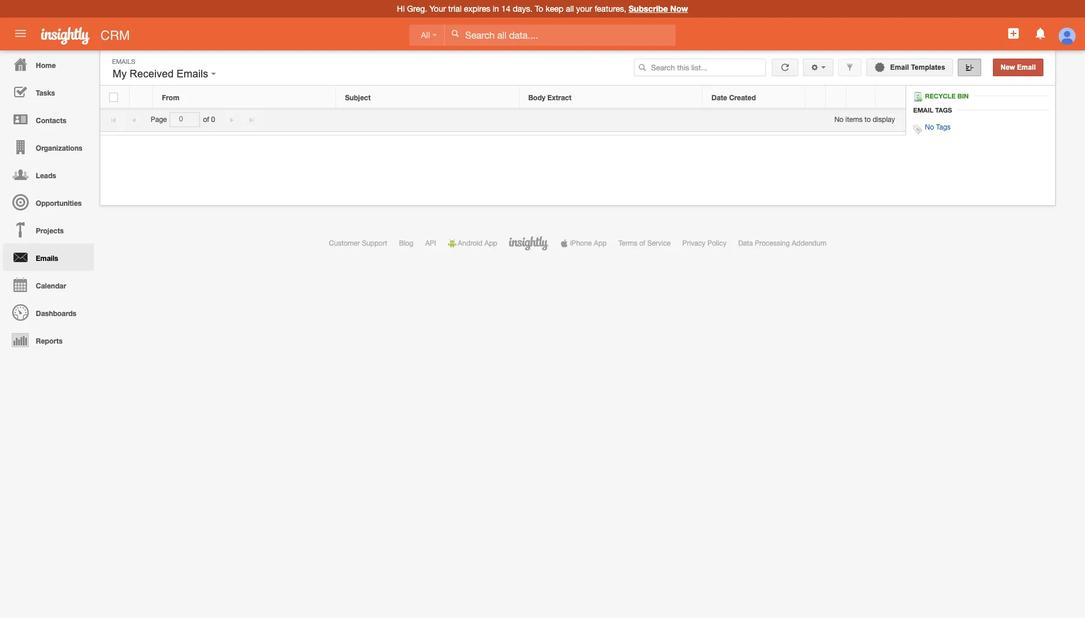Task type: locate. For each thing, give the bounding box(es) containing it.
row
[[100, 86, 906, 109]]

tags
[[936, 106, 953, 114]]

navigation containing home
[[0, 50, 94, 354]]

addendum
[[792, 239, 827, 248]]

0 horizontal spatial of
[[203, 116, 209, 124]]

show sidebar image
[[966, 63, 974, 72]]

email right the new
[[1018, 63, 1037, 72]]

organizations link
[[3, 133, 94, 161]]

1 column header from the left
[[130, 86, 153, 109]]

no tags
[[926, 123, 951, 132]]

14
[[502, 4, 511, 14]]

terms
[[619, 239, 638, 248]]

api
[[426, 239, 436, 248]]

expires
[[464, 4, 491, 14]]

1 horizontal spatial emails
[[112, 58, 135, 65]]

0 horizontal spatial email
[[891, 63, 910, 72]]

to
[[865, 116, 872, 124]]

app right android
[[485, 239, 498, 248]]

email templates link
[[867, 59, 954, 76]]

extract
[[548, 93, 572, 102]]

1 horizontal spatial of
[[640, 239, 646, 248]]

None checkbox
[[109, 93, 118, 102]]

all
[[566, 4, 574, 14]]

no left tags
[[926, 123, 935, 132]]

email for tags
[[914, 106, 934, 114]]

0 horizontal spatial app
[[485, 239, 498, 248]]

bin
[[958, 92, 969, 100]]

1 horizontal spatial email
[[914, 106, 934, 114]]

4 column header from the left
[[847, 86, 876, 109]]

notifications image
[[1034, 26, 1048, 41]]

leads
[[36, 171, 56, 180]]

privacy
[[683, 239, 706, 248]]

app right iphone
[[594, 239, 607, 248]]

no for no tags
[[926, 123, 935, 132]]

items
[[846, 116, 863, 124]]

column header down cog "image"
[[806, 86, 826, 109]]

tasks
[[36, 89, 55, 97]]

templates
[[912, 63, 946, 72]]

subject
[[345, 93, 371, 102]]

0 vertical spatial emails
[[112, 58, 135, 65]]

recycle bin link
[[914, 92, 975, 102]]

home
[[36, 61, 56, 70]]

of right terms
[[640, 239, 646, 248]]

my received emails
[[113, 68, 211, 80]]

created
[[730, 93, 757, 102]]

1 horizontal spatial app
[[594, 239, 607, 248]]

date created
[[712, 93, 757, 102]]

2 column header from the left
[[806, 86, 826, 109]]

0
[[211, 116, 215, 124]]

column header down received
[[130, 86, 153, 109]]

emails up calendar link
[[36, 254, 58, 263]]

greg.
[[407, 4, 428, 14]]

terms of service
[[619, 239, 671, 248]]

received
[[130, 68, 174, 80]]

to
[[535, 4, 544, 14]]

emails up from
[[177, 68, 208, 80]]

body
[[529, 93, 546, 102]]

subscribe now link
[[629, 4, 689, 14]]

tags
[[937, 123, 951, 132]]

subscribe
[[629, 4, 669, 14]]

page
[[151, 116, 167, 124]]

recycle bin
[[926, 92, 969, 100]]

column header up no items to display
[[847, 86, 876, 109]]

email templates
[[889, 63, 946, 72]]

no left items
[[835, 116, 844, 124]]

your
[[577, 4, 593, 14]]

column header
[[130, 86, 153, 109], [806, 86, 826, 109], [826, 86, 847, 109], [847, 86, 876, 109]]

reports
[[36, 337, 63, 346]]

no
[[835, 116, 844, 124], [926, 123, 935, 132]]

email
[[891, 63, 910, 72], [1018, 63, 1037, 72], [914, 106, 934, 114]]

no items to display
[[835, 116, 896, 124]]

2 horizontal spatial emails
[[177, 68, 208, 80]]

emails
[[112, 58, 135, 65], [177, 68, 208, 80], [36, 254, 58, 263]]

0 horizontal spatial emails
[[36, 254, 58, 263]]

no tags link
[[926, 123, 951, 132]]

tasks link
[[3, 78, 94, 106]]

privacy policy
[[683, 239, 727, 248]]

column header up items
[[826, 86, 847, 109]]

privacy policy link
[[683, 239, 727, 248]]

email left "templates"
[[891, 63, 910, 72]]

3 column header from the left
[[826, 86, 847, 109]]

2 vertical spatial emails
[[36, 254, 58, 263]]

emails up the my
[[112, 58, 135, 65]]

app
[[485, 239, 498, 248], [594, 239, 607, 248]]

your
[[430, 4, 446, 14]]

opportunities link
[[3, 188, 94, 216]]

2 app from the left
[[594, 239, 607, 248]]

1 vertical spatial emails
[[177, 68, 208, 80]]

1 app from the left
[[485, 239, 498, 248]]

of
[[203, 116, 209, 124], [640, 239, 646, 248]]

of left 0
[[203, 116, 209, 124]]

display
[[873, 116, 896, 124]]

cog image
[[811, 63, 820, 72]]

now
[[671, 4, 689, 14]]

2 horizontal spatial email
[[1018, 63, 1037, 72]]

1 horizontal spatial no
[[926, 123, 935, 132]]

customer
[[329, 239, 360, 248]]

0 horizontal spatial no
[[835, 116, 844, 124]]

opportunities
[[36, 199, 82, 208]]

email left tags
[[914, 106, 934, 114]]

navigation
[[0, 50, 94, 354]]

Search this list... text field
[[635, 59, 767, 76]]

contacts link
[[3, 106, 94, 133]]

emails inside navigation
[[36, 254, 58, 263]]

blog
[[399, 239, 414, 248]]

policy
[[708, 239, 727, 248]]

emails link
[[3, 244, 94, 271]]



Task type: describe. For each thing, give the bounding box(es) containing it.
hi
[[397, 4, 405, 14]]

support
[[362, 239, 388, 248]]

calendar link
[[3, 271, 94, 299]]

in
[[493, 4, 499, 14]]

android app
[[458, 239, 498, 248]]

email tags
[[914, 106, 953, 114]]

data processing addendum
[[739, 239, 827, 248]]

iphone
[[571, 239, 592, 248]]

organizations
[[36, 144, 82, 153]]

0 vertical spatial of
[[203, 116, 209, 124]]

home link
[[3, 50, 94, 78]]

contacts
[[36, 116, 66, 125]]

app for iphone app
[[594, 239, 607, 248]]

keep
[[546, 4, 564, 14]]

android
[[458, 239, 483, 248]]

calendar
[[36, 282, 66, 291]]

email for templates
[[891, 63, 910, 72]]

of 0
[[203, 116, 215, 124]]

body extract
[[529, 93, 572, 102]]

search image
[[639, 63, 647, 72]]

projects
[[36, 227, 64, 235]]

emails inside button
[[177, 68, 208, 80]]

row containing from
[[100, 86, 906, 109]]

customer support
[[329, 239, 388, 248]]

my received emails button
[[110, 65, 219, 83]]

dashboards link
[[3, 299, 94, 326]]

processing
[[756, 239, 790, 248]]

reports link
[[3, 326, 94, 354]]

customer support link
[[329, 239, 388, 248]]

data processing addendum link
[[739, 239, 827, 248]]

trial
[[449, 4, 462, 14]]

app for android app
[[485, 239, 498, 248]]

android app link
[[448, 239, 498, 248]]

new
[[1001, 63, 1016, 72]]

service
[[648, 239, 671, 248]]

refresh list image
[[780, 63, 791, 72]]

all link
[[409, 25, 445, 46]]

from
[[162, 93, 179, 102]]

days.
[[513, 4, 533, 14]]

features,
[[595, 4, 627, 14]]

all
[[421, 30, 430, 40]]

iphone app link
[[561, 239, 607, 248]]

data
[[739, 239, 754, 248]]

iphone app
[[571, 239, 607, 248]]

api link
[[426, 239, 436, 248]]

blog link
[[399, 239, 414, 248]]

new email link
[[994, 59, 1044, 76]]

date
[[712, 93, 728, 102]]

my
[[113, 68, 127, 80]]

leads link
[[3, 161, 94, 188]]

white image
[[452, 29, 460, 38]]

1 vertical spatial of
[[640, 239, 646, 248]]

no for no items to display
[[835, 116, 844, 124]]

show list view filters image
[[847, 63, 855, 72]]

recycle
[[926, 92, 956, 100]]

hi greg. your trial expires in 14 days. to keep all your features, subscribe now
[[397, 4, 689, 14]]

dashboards
[[36, 309, 76, 318]]

terms of service link
[[619, 239, 671, 248]]

crm
[[101, 28, 130, 43]]

projects link
[[3, 216, 94, 244]]

Search all data.... text field
[[445, 25, 676, 46]]

new email
[[1001, 63, 1037, 72]]



Task type: vqa. For each thing, say whether or not it's contained in the screenshot.
"Bid Currency" 'link' within the × dialog 'created by user' link
no



